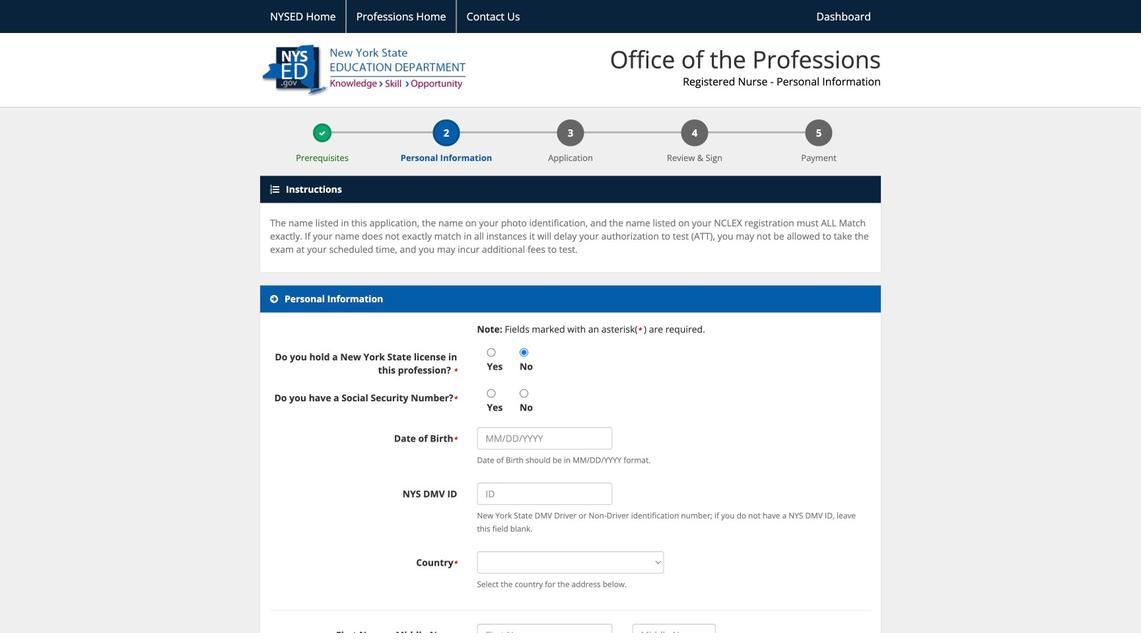 Task type: vqa. For each thing, say whether or not it's contained in the screenshot.
First Name "text field"
yes



Task type: locate. For each thing, give the bounding box(es) containing it.
Middle Name text field
[[633, 625, 716, 634]]

list ol image
[[270, 185, 280, 194]]

None radio
[[487, 349, 496, 357], [487, 390, 496, 398], [520, 390, 529, 398], [487, 349, 496, 357], [487, 390, 496, 398], [520, 390, 529, 398]]

None radio
[[520, 349, 529, 357]]



Task type: describe. For each thing, give the bounding box(es) containing it.
arrow circle right image
[[270, 295, 278, 304]]

First Name text field
[[477, 625, 613, 634]]

ID text field
[[477, 483, 613, 506]]

check image
[[319, 130, 326, 137]]

MM/DD/YYYY text field
[[477, 428, 613, 450]]



